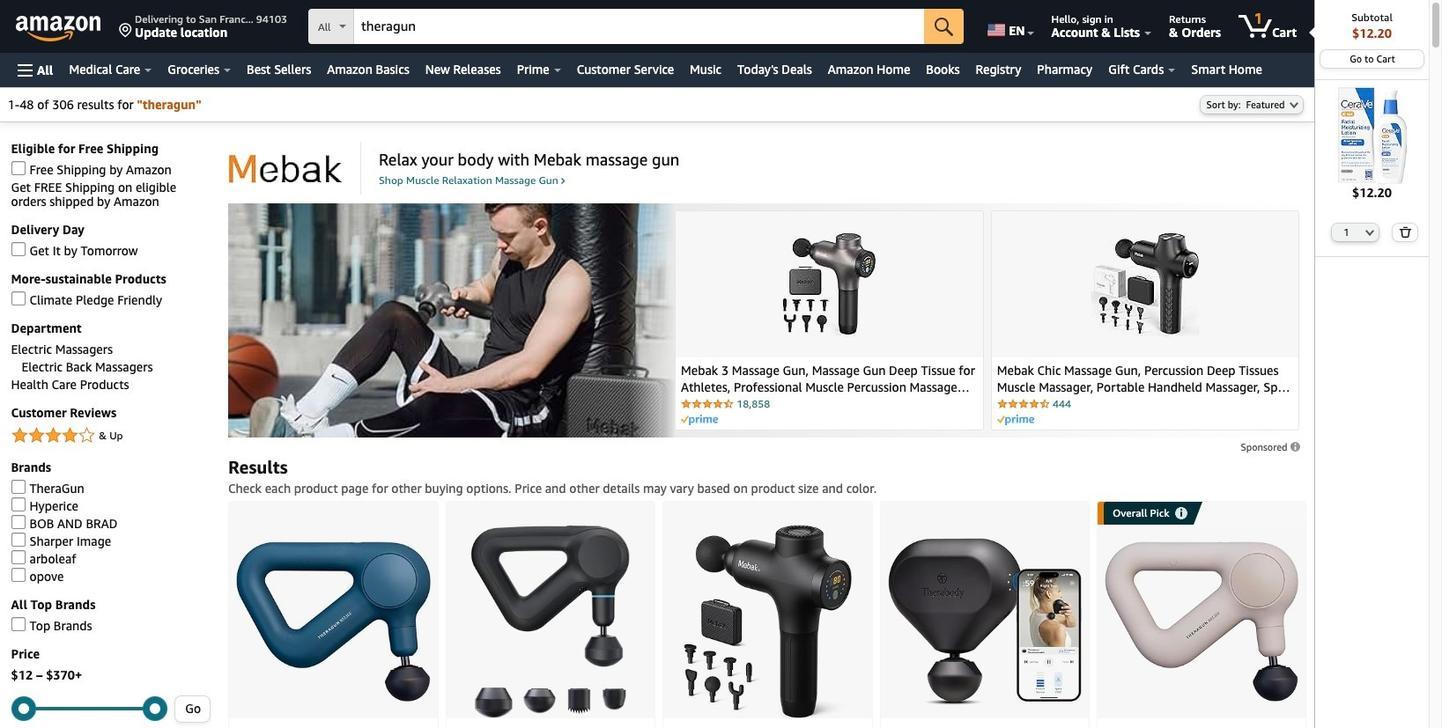Task type: describe. For each thing, give the bounding box(es) containing it.
theragun relief handheld percussion massage gun - easy-to-use, comfortable & light personal massager for every day pain re... image
[[1105, 542, 1300, 703]]

3 checkbox image from the top
[[11, 551, 25, 565]]

1 checkbox image from the top
[[11, 162, 25, 176]]

1 checkbox image from the top
[[11, 243, 25, 257]]

Search Amazon text field
[[354, 10, 925, 43]]

Submit price range submit
[[176, 697, 210, 723]]

sponsored ad - mebak 3 massage gun, massage gun deep tissue for athletes, professional muscle percussion massage gun,massa... image
[[684, 525, 852, 719]]

cerave am facial moisturizing lotion with spf 30 | oil-free face moisturizer with spf | formulated with hyaluronic acid, niacinamide &amp; ceramides | non-comedogenic | broad spectrum sunscreen | 3 ounce image
[[1324, 87, 1421, 184]]

4 checkbox image from the top
[[11, 516, 25, 530]]

5 checkbox image from the top
[[11, 618, 25, 632]]

delete image
[[1400, 226, 1413, 238]]

4 checkbox image from the top
[[11, 569, 25, 583]]

2 checkbox image from the top
[[11, 498, 25, 513]]



Task type: locate. For each thing, give the bounding box(es) containing it.
amazon image
[[16, 16, 101, 42]]

sponsored ad - theragun mini handheld electric massage gun - compact deep tissue treatment for any athlete on the go - por... image
[[888, 538, 1082, 706]]

eligible for prime. image
[[681, 415, 718, 426]]

0 vertical spatial dropdown image
[[1290, 102, 1299, 109]]

None search field
[[308, 9, 964, 46]]

dropdown image inside the navigation navigation
[[1366, 229, 1375, 236]]

None submit
[[925, 9, 964, 44], [1394, 224, 1418, 241], [925, 9, 964, 44], [1394, 224, 1418, 241]]

navigation navigation
[[0, 0, 1431, 729]]

sponsored ad - theragun relief handheld percussion massage gun - easy-to-use, comfortable & light personal massager for ev... image
[[236, 542, 431, 703]]

checkbox image
[[11, 162, 25, 176], [11, 498, 25, 513], [11, 551, 25, 565], [11, 569, 25, 583], [11, 618, 25, 632]]

none search field inside the navigation navigation
[[308, 9, 964, 46]]

3 checkbox image from the top
[[11, 481, 25, 495]]

None range field
[[11, 708, 168, 712], [11, 708, 168, 712], [11, 708, 168, 712], [11, 708, 168, 712]]

dropdown image left cerave am facial moisturizing lotion with spf 30 | oil-free face moisturizer with spf | formulated with hyaluronic acid, niacinamide &amp; ceramides | non-comedogenic | broad spectrum sunscreen | 3 ounce 'image'
[[1290, 102, 1299, 109]]

dropdown image left delete icon
[[1366, 229, 1375, 236]]

dropdown image
[[1290, 102, 1299, 109], [1366, 229, 1375, 236]]

0 horizontal spatial dropdown image
[[1290, 102, 1299, 109]]

4 stars & up element
[[11, 426, 211, 447]]

1 vertical spatial dropdown image
[[1366, 229, 1375, 236]]

eligible for prime. image
[[998, 415, 1035, 426]]

2 checkbox image from the top
[[11, 292, 25, 306]]

checkbox image
[[11, 243, 25, 257], [11, 292, 25, 306], [11, 481, 25, 495], [11, 516, 25, 530], [11, 534, 25, 548]]

5 checkbox image from the top
[[11, 534, 25, 548]]

sponsored ad - theragun prime quiet deep tissue therapy massage gun - bluetooth enabled, electric percussion massage gun &... image
[[471, 525, 631, 719]]

1 horizontal spatial dropdown image
[[1366, 229, 1375, 236]]



Task type: vqa. For each thing, say whether or not it's contained in the screenshot.
first checkbox image from the bottom of the page
yes



